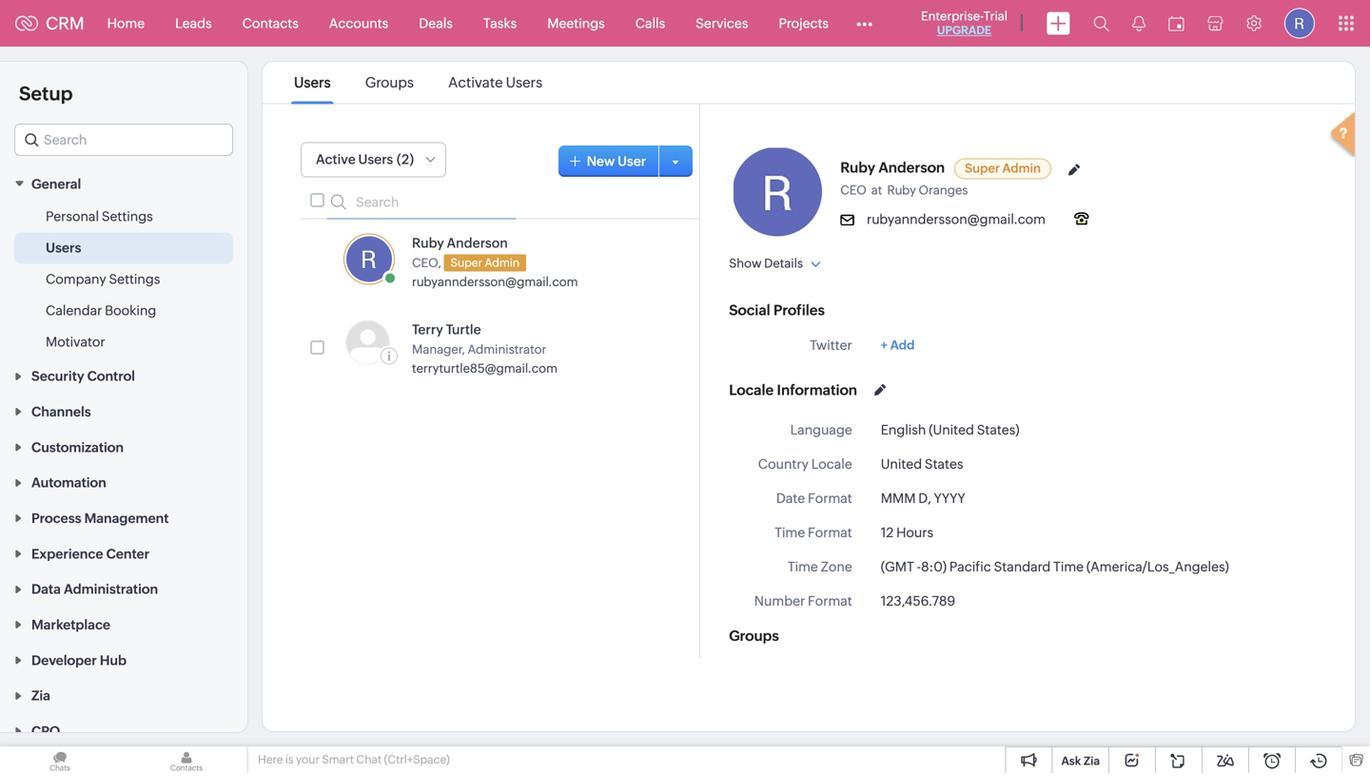 Task type: describe. For each thing, give the bounding box(es) containing it.
activate users
[[448, 74, 543, 91]]

d,
[[919, 491, 932, 506]]

general region
[[0, 201, 247, 358]]

active
[[316, 152, 356, 167]]

motivator link
[[46, 333, 105, 352]]

cpq
[[31, 724, 60, 740]]

terryturtle85@gmail.com
[[412, 362, 558, 376]]

users (2)
[[358, 152, 414, 167]]

(ctrl+space)
[[384, 754, 450, 767]]

calendar booking
[[46, 303, 156, 318]]

zia button
[[0, 678, 247, 714]]

administrator
[[468, 343, 547, 357]]

8:0)
[[921, 560, 947, 575]]

hours
[[897, 525, 934, 541]]

security control button
[[0, 358, 247, 394]]

process
[[31, 511, 81, 526]]

channels
[[31, 405, 91, 420]]

projects link
[[764, 0, 844, 46]]

+
[[881, 338, 888, 353]]

activate
[[448, 74, 503, 91]]

accounts
[[329, 16, 389, 31]]

settings for personal settings
[[102, 209, 153, 224]]

zone
[[821, 560, 853, 575]]

company settings
[[46, 272, 160, 287]]

admin inside ruby anderson ceo, super admin rubyanndersson@gmail.com
[[485, 257, 520, 269]]

security
[[31, 369, 84, 384]]

time for time format
[[775, 525, 805, 541]]

company settings link
[[46, 270, 160, 289]]

deals
[[419, 16, 453, 31]]

not confirmed image
[[378, 346, 401, 369]]

+ add
[[881, 338, 915, 353]]

data
[[31, 582, 61, 597]]

personal settings link
[[46, 207, 153, 226]]

ruby anderson
[[841, 159, 945, 176]]

twitter
[[810, 338, 853, 353]]

english
[[881, 423, 926, 438]]

tasks link
[[468, 0, 532, 46]]

profile image
[[1285, 8, 1315, 39]]

ruby anderson ceo, super admin rubyanndersson@gmail.com
[[412, 236, 578, 289]]

0 vertical spatial rubyanndersson@gmail.com
[[867, 212, 1046, 227]]

meetings link
[[532, 0, 620, 46]]

setup
[[19, 83, 73, 105]]

experience center
[[31, 547, 150, 562]]

locale information
[[729, 382, 858, 399]]

12
[[881, 525, 894, 541]]

cpq button
[[0, 714, 247, 749]]

new user
[[587, 154, 646, 169]]

show details
[[729, 257, 803, 271]]

super inside ruby anderson ceo, super admin rubyanndersson@gmail.com
[[451, 257, 483, 269]]

calls link
[[620, 0, 681, 46]]

language
[[791, 423, 853, 438]]

-
[[917, 560, 921, 575]]

standard
[[994, 560, 1051, 575]]

contacts image
[[127, 747, 247, 774]]

calendar
[[46, 303, 102, 318]]

automation
[[31, 476, 106, 491]]

country locale
[[758, 457, 853, 472]]

mmm d, yyyy
[[881, 491, 966, 506]]

1 horizontal spatial locale
[[812, 457, 853, 472]]

list containing users
[[277, 62, 560, 103]]

1 horizontal spatial users
[[294, 74, 331, 91]]

control
[[87, 369, 135, 384]]

zia inside dropdown button
[[31, 689, 50, 704]]

manager,
[[412, 343, 465, 357]]

is
[[285, 754, 294, 767]]

country
[[758, 457, 809, 472]]

here is your smart chat (ctrl+space)
[[258, 754, 450, 767]]

number format
[[755, 594, 853, 609]]

12 hours
[[881, 525, 934, 541]]

information
[[777, 382, 858, 399]]

experience
[[31, 547, 103, 562]]

1 vertical spatial rubyanndersson@gmail.com
[[412, 275, 578, 289]]

ruby for ruby anderson ceo, super admin rubyanndersson@gmail.com
[[412, 236, 444, 251]]

social profiles
[[729, 302, 825, 319]]

format for date format
[[808, 491, 853, 506]]

administration
[[64, 582, 158, 597]]

oranges
[[919, 183, 968, 198]]

home
[[107, 16, 145, 31]]

0 vertical spatial admin
[[1003, 161, 1041, 176]]

meetings
[[548, 16, 605, 31]]

groups link
[[362, 74, 417, 91]]

signals image
[[1133, 15, 1146, 31]]

contacts
[[242, 16, 299, 31]]

time format
[[775, 525, 853, 541]]

1 horizontal spatial zia
[[1084, 755, 1100, 768]]

1 vertical spatial groups
[[729, 628, 779, 645]]

pacific
[[950, 560, 992, 575]]

crm
[[46, 14, 84, 33]]

terry turtle manager, administrator terryturtle85@gmail.com
[[412, 322, 558, 376]]

settings for company settings
[[109, 272, 160, 287]]

create menu element
[[1036, 0, 1082, 46]]

terry
[[412, 322, 443, 338]]

states)
[[977, 423, 1020, 438]]



Task type: vqa. For each thing, say whether or not it's contained in the screenshot.
right Super
yes



Task type: locate. For each thing, give the bounding box(es) containing it.
format up time format
[[808, 491, 853, 506]]

ruby for ruby anderson
[[841, 159, 876, 176]]

active users (2)
[[316, 152, 414, 167]]

yyyy
[[934, 491, 966, 506]]

1 horizontal spatial ruby
[[841, 159, 876, 176]]

details
[[764, 257, 803, 271]]

ruby up ceo,
[[412, 236, 444, 251]]

security control
[[31, 369, 135, 384]]

anderson inside ruby anderson ceo, super admin rubyanndersson@gmail.com
[[447, 236, 508, 251]]

chats image
[[0, 747, 120, 774]]

ceo
[[841, 183, 867, 198]]

1 vertical spatial locale
[[812, 457, 853, 472]]

date
[[777, 491, 805, 506]]

customization
[[31, 440, 124, 455]]

(united
[[929, 423, 975, 438]]

super admin
[[965, 161, 1041, 176]]

list
[[277, 62, 560, 103]]

services link
[[681, 0, 764, 46]]

personal settings
[[46, 209, 153, 224]]

ask
[[1062, 755, 1082, 768]]

show
[[729, 257, 762, 271]]

Other Modules field
[[844, 8, 885, 39]]

1 horizontal spatial groups
[[729, 628, 779, 645]]

automation button
[[0, 465, 247, 500]]

3 format from the top
[[808, 594, 853, 609]]

time zone
[[788, 560, 853, 575]]

new user button
[[558, 146, 666, 177]]

0 vertical spatial zia
[[31, 689, 50, 704]]

projects
[[779, 16, 829, 31]]

zia right ask
[[1084, 755, 1100, 768]]

enterprise-
[[921, 9, 984, 23]]

1 vertical spatial super
[[451, 257, 483, 269]]

here
[[258, 754, 283, 767]]

0 horizontal spatial super
[[451, 257, 483, 269]]

management
[[84, 511, 169, 526]]

groups down number
[[729, 628, 779, 645]]

zia up cpq
[[31, 689, 50, 704]]

developer
[[31, 653, 97, 669]]

upgrade
[[937, 24, 992, 37]]

marketplace
[[31, 618, 110, 633]]

super up rubyanndersson@gmail.com link
[[451, 257, 483, 269]]

1 vertical spatial settings
[[109, 272, 160, 287]]

profile element
[[1274, 0, 1327, 46]]

process management button
[[0, 500, 247, 536]]

channels button
[[0, 394, 247, 429]]

search element
[[1082, 0, 1121, 47]]

users link down contacts link
[[291, 74, 334, 91]]

ruby inside ruby anderson ceo, super admin rubyanndersson@gmail.com
[[412, 236, 444, 251]]

0 horizontal spatial zia
[[31, 689, 50, 704]]

your
[[296, 754, 320, 767]]

ruby up ceo link
[[841, 159, 876, 176]]

1 vertical spatial users link
[[46, 238, 81, 257]]

anderson for ruby anderson
[[879, 159, 945, 176]]

enterprise-trial upgrade
[[921, 9, 1008, 37]]

developer hub button
[[0, 643, 247, 678]]

0 vertical spatial locale
[[729, 382, 774, 399]]

1 vertical spatial admin
[[485, 257, 520, 269]]

company
[[46, 272, 106, 287]]

settings up the booking
[[109, 272, 160, 287]]

settings down the general dropdown button
[[102, 209, 153, 224]]

tasks
[[483, 16, 517, 31]]

booking
[[105, 303, 156, 318]]

2 horizontal spatial users
[[506, 74, 543, 91]]

1 horizontal spatial admin
[[1003, 161, 1041, 176]]

0 horizontal spatial locale
[[729, 382, 774, 399]]

2 vertical spatial format
[[808, 594, 853, 609]]

locale down language
[[812, 457, 853, 472]]

format down zone
[[808, 594, 853, 609]]

data administration
[[31, 582, 158, 597]]

1 vertical spatial ruby
[[887, 183, 917, 198]]

123,456.789
[[881, 594, 956, 609]]

hub
[[100, 653, 127, 669]]

developer hub
[[31, 653, 127, 669]]

0 vertical spatial users link
[[291, 74, 334, 91]]

settings inside "link"
[[102, 209, 153, 224]]

0 horizontal spatial groups
[[365, 74, 414, 91]]

customization button
[[0, 429, 247, 465]]

groups inside 'list'
[[365, 74, 414, 91]]

profiles
[[774, 302, 825, 319]]

users down contacts link
[[294, 74, 331, 91]]

states
[[925, 457, 964, 472]]

signals element
[[1121, 0, 1157, 47]]

time for time zone
[[788, 560, 818, 575]]

(america/los_angeles)
[[1087, 560, 1230, 575]]

1 horizontal spatial anderson
[[879, 159, 945, 176]]

1 vertical spatial format
[[808, 525, 853, 541]]

calls
[[636, 16, 666, 31]]

groups down accounts
[[365, 74, 414, 91]]

0 horizontal spatial ruby
[[412, 236, 444, 251]]

ruby down ruby anderson
[[887, 183, 917, 198]]

locale left information
[[729, 382, 774, 399]]

united
[[881, 457, 922, 472]]

super admin link
[[955, 158, 1052, 179]]

time down date
[[775, 525, 805, 541]]

personal
[[46, 209, 99, 224]]

terryturtle85@gmail.com link
[[412, 362, 558, 376]]

search image
[[1094, 15, 1110, 31]]

None field
[[14, 124, 233, 156]]

anderson for ruby anderson ceo, super admin rubyanndersson@gmail.com
[[447, 236, 508, 251]]

calendar image
[[1169, 16, 1185, 31]]

rubyanndersson@gmail.com link
[[412, 275, 578, 289]]

1 format from the top
[[808, 491, 853, 506]]

0 horizontal spatial users link
[[46, 238, 81, 257]]

new
[[587, 154, 615, 169]]

1 horizontal spatial super
[[965, 161, 1000, 176]]

users link
[[291, 74, 334, 91], [46, 238, 81, 257]]

leads
[[175, 16, 212, 31]]

time right standard
[[1054, 560, 1084, 575]]

(gmt -8:0) pacific standard time (america/los_angeles)
[[881, 560, 1230, 575]]

0 horizontal spatial rubyanndersson@gmail.com
[[412, 275, 578, 289]]

home link
[[92, 0, 160, 46]]

rubyanndersson@gmail.com up the turtle
[[412, 275, 578, 289]]

1 horizontal spatial rubyanndersson@gmail.com
[[867, 212, 1046, 227]]

0 horizontal spatial admin
[[485, 257, 520, 269]]

super up oranges
[[965, 161, 1000, 176]]

services
[[696, 16, 749, 31]]

social
[[729, 302, 771, 319]]

users
[[294, 74, 331, 91], [506, 74, 543, 91], [46, 240, 81, 255]]

rubyanndersson@gmail.com down oranges
[[867, 212, 1046, 227]]

1 vertical spatial zia
[[1084, 755, 1100, 768]]

Search text field
[[15, 125, 232, 155]]

2 horizontal spatial ruby
[[887, 183, 917, 198]]

at
[[872, 183, 883, 198]]

users link down 'personal'
[[46, 238, 81, 257]]

2 vertical spatial ruby
[[412, 236, 444, 251]]

marketplace button
[[0, 607, 247, 643]]

anderson up rubyanndersson@gmail.com link
[[447, 236, 508, 251]]

create menu image
[[1047, 12, 1071, 35]]

time left zone
[[788, 560, 818, 575]]

0 horizontal spatial anderson
[[447, 236, 508, 251]]

turtle
[[446, 322, 481, 338]]

users down 'personal'
[[46, 240, 81, 255]]

groups
[[365, 74, 414, 91], [729, 628, 779, 645]]

chat
[[356, 754, 382, 767]]

users right activate at the left top of page
[[506, 74, 543, 91]]

0 vertical spatial format
[[808, 491, 853, 506]]

mmm
[[881, 491, 916, 506]]

calendar booking link
[[46, 301, 156, 320]]

date format
[[777, 491, 853, 506]]

Search text field
[[326, 185, 517, 219]]

2 format from the top
[[808, 525, 853, 541]]

format for number format
[[808, 594, 853, 609]]

0 horizontal spatial users
[[46, 240, 81, 255]]

ceo at ruby oranges
[[841, 183, 968, 198]]

general
[[31, 176, 81, 192]]

accounts link
[[314, 0, 404, 46]]

0 vertical spatial anderson
[[879, 159, 945, 176]]

0 vertical spatial groups
[[365, 74, 414, 91]]

english (united states)
[[881, 423, 1020, 438]]

experience center button
[[0, 536, 247, 571]]

logo image
[[15, 16, 38, 31]]

motivator
[[46, 334, 105, 350]]

0 vertical spatial ruby
[[841, 159, 876, 176]]

anderson
[[879, 159, 945, 176], [447, 236, 508, 251]]

anderson up ceo at ruby oranges at the top right
[[879, 159, 945, 176]]

format up zone
[[808, 525, 853, 541]]

(gmt
[[881, 560, 915, 575]]

0 vertical spatial super
[[965, 161, 1000, 176]]

1 horizontal spatial users link
[[291, 74, 334, 91]]

1 vertical spatial anderson
[[447, 236, 508, 251]]

users inside general region
[[46, 240, 81, 255]]

0 vertical spatial settings
[[102, 209, 153, 224]]

ruby oranges link
[[887, 183, 973, 198]]

show details link
[[729, 257, 821, 271]]

format for time format
[[808, 525, 853, 541]]

ask zia
[[1062, 755, 1100, 768]]



